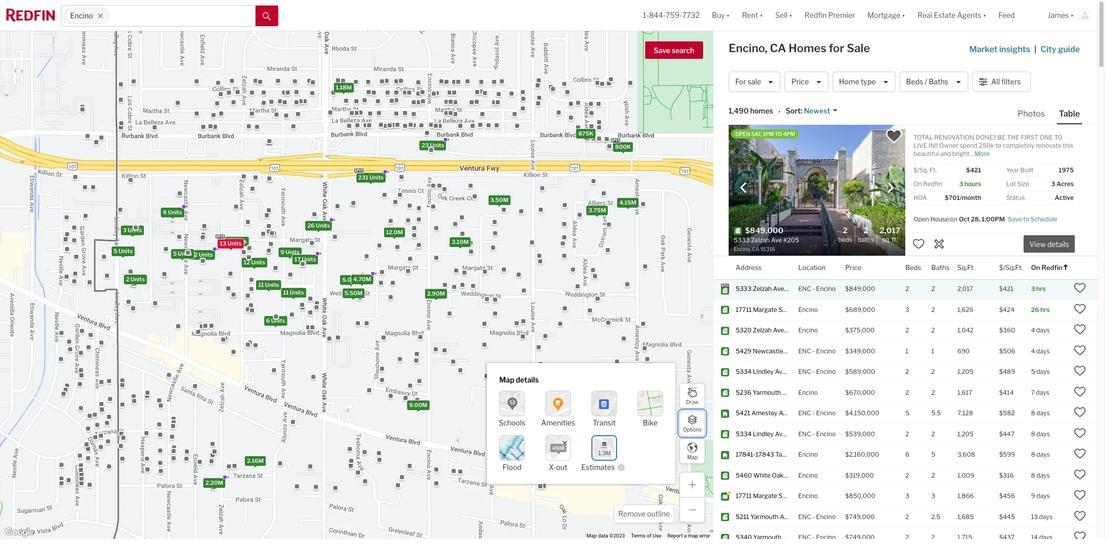 Task type: describe. For each thing, give the bounding box(es) containing it.
▾ inside 'dropdown button'
[[983, 11, 986, 20]]

1 horizontal spatial price button
[[845, 257, 862, 280]]

sell ▾ button
[[769, 0, 799, 31]]

4 for $506
[[1031, 348, 1035, 355]]

data
[[598, 534, 608, 539]]

5334 lindley ave #237 link
[[736, 431, 802, 439]]

1,617
[[958, 389, 972, 397]]

875k
[[578, 130, 593, 137]]

0 vertical spatial 11 units
[[258, 281, 279, 289]]

•
[[778, 107, 781, 116]]

st for #311
[[779, 306, 785, 314]]

5320
[[736, 327, 752, 335]]

feed button
[[992, 0, 1042, 31]]

$375,000
[[845, 327, 875, 335]]

for
[[735, 78, 746, 86]]

google image
[[3, 526, 36, 540]]

for
[[829, 41, 844, 55]]

26 for 26 hrs
[[1031, 306, 1039, 314]]

market insights link
[[969, 33, 1030, 56]]

2,017 for 2,017
[[958, 285, 973, 293]]

$/sq.
[[914, 166, 928, 174]]

days for $489
[[1036, 368, 1050, 376]]

spend
[[960, 142, 977, 150]]

1 vertical spatial beds
[[838, 236, 852, 244]]

3 up the 2.5
[[931, 493, 935, 501]]

ave for #237
[[775, 431, 786, 438]]

sq.ft. button
[[958, 257, 975, 280]]

to inside total renovation done!! be the first one to live in!! owner spend 250k to completely renovate this beautiful and bright ...
[[1054, 134, 1063, 141]]

1975
[[1059, 166, 1074, 174]]

favorite this home image for 7 days
[[1074, 386, 1086, 398]]

©2023
[[609, 534, 625, 539]]

2 vertical spatial 6
[[905, 451, 909, 459]]

sq.
[[882, 236, 890, 244]]

1 vertical spatial baths
[[858, 236, 874, 244]]

photo of 5333 zelzah ave #205, encino, ca 91316 image
[[729, 125, 905, 256]]

12 units
[[243, 259, 265, 266]]

8 for $316
[[1031, 472, 1035, 480]]

17711 for 17711 margate st #311
[[736, 306, 752, 314]]

#5
[[786, 493, 794, 501]]

enc for #125
[[798, 368, 811, 376]]

filters
[[1001, 78, 1021, 86]]

1 horizontal spatial to
[[1023, 215, 1029, 223]]

2 baths
[[858, 226, 874, 244]]

enc for #237
[[798, 431, 811, 438]]

acres
[[1057, 180, 1074, 188]]

1,490 homes •
[[729, 107, 781, 116]]

ave right oak
[[785, 472, 796, 480]]

x-out
[[549, 463, 567, 472]]

amenities button
[[541, 391, 575, 427]]

ft. inside 2,017 sq. ft.
[[892, 236, 898, 244]]

ave for #213
[[785, 348, 795, 355]]

on inside button
[[1031, 263, 1040, 272]]

8 for $599
[[1031, 451, 1035, 459]]

hrs for 3 hrs
[[1036, 285, 1046, 293]]

this
[[1063, 142, 1073, 150]]

5333 zelzah ave #205 link
[[736, 285, 801, 294]]

sale
[[748, 78, 761, 86]]

5460 white oak ave unit a328
[[736, 472, 826, 480]]

- for 5333 zelzah ave #205
[[813, 285, 815, 293]]

ave for #205
[[773, 285, 784, 293]]

5334 for 5334 lindley ave #125
[[736, 368, 752, 376]]

13 days
[[1031, 514, 1053, 521]]

details for map details
[[516, 376, 539, 385]]

report a map error link
[[668, 534, 710, 539]]

transit button
[[591, 391, 617, 427]]

2 inside 2 baths
[[864, 226, 868, 235]]

flood button
[[499, 436, 525, 472]]

1,205 for $447
[[958, 431, 974, 438]]

0 horizontal spatial price button
[[785, 72, 828, 92]]

favorite button checkbox
[[885, 128, 903, 145]]

save search button
[[645, 41, 703, 59]]

3 acres
[[1051, 180, 1074, 188]]

days for $582
[[1037, 410, 1050, 418]]

4 days for $360
[[1031, 327, 1050, 335]]

days for $506
[[1036, 348, 1050, 355]]

previous button image
[[738, 183, 749, 193]]

0 vertical spatial 6 units
[[163, 209, 182, 216]]

st for #5
[[779, 493, 785, 501]]

0 vertical spatial price
[[791, 78, 809, 86]]

year built
[[1006, 166, 1034, 174]]

9 for 9 days
[[1031, 493, 1035, 501]]

favorite this home image for $316
[[1074, 469, 1086, 481]]

$/sq.ft.
[[999, 263, 1023, 272]]

beds for beds button
[[905, 263, 921, 272]]

ave for #12
[[780, 514, 791, 521]]

ave for #102
[[773, 327, 784, 335]]

3 down beds button
[[905, 306, 909, 314]]

4 days for $506
[[1031, 348, 1050, 355]]

4 for $360
[[1031, 327, 1035, 335]]

x-out this home image
[[933, 238, 945, 250]]

2,017 for 2,017 sq. ft.
[[880, 226, 900, 235]]

0 horizontal spatial 11
[[258, 281, 264, 289]]

#205
[[785, 285, 801, 293]]

0 vertical spatial $421
[[966, 166, 981, 174]]

$/sq. ft.
[[914, 166, 937, 174]]

schools
[[499, 419, 525, 427]]

x-
[[549, 463, 556, 472]]

renovation
[[934, 134, 974, 141]]

favorite this home image for 4 days
[[1074, 345, 1086, 357]]

5211
[[736, 514, 749, 521]]

beautiful
[[914, 150, 939, 158]]

favorite button image
[[885, 128, 903, 145]]

$539,000
[[845, 431, 875, 438]]

1,205 for $489
[[958, 368, 974, 376]]

favorite this home image for 13 days
[[1074, 511, 1086, 523]]

1 horizontal spatial 5 units
[[173, 250, 192, 258]]

ave for #125
[[775, 368, 786, 376]]

total renovation done!! be the first one to live in!! owner spend 250k to completely renovate this beautiful and bright ...
[[914, 134, 1073, 158]]

map details
[[499, 376, 539, 385]]

favorite this home image for 8 days
[[1074, 407, 1086, 419]]

1-
[[643, 11, 649, 20]]

$749,000
[[845, 514, 875, 521]]

2 vertical spatial baths
[[931, 263, 950, 272]]

details for view details
[[1047, 240, 1069, 249]]

real estate agents ▾ link
[[918, 0, 986, 31]]

1 vertical spatial 11
[[283, 289, 288, 296]]

mortgage
[[867, 11, 900, 20]]

5334 lindley ave #237 enc - encino
[[736, 431, 836, 438]]

$849,000
[[845, 285, 875, 293]]

:
[[801, 107, 802, 115]]

- for 5211 yarmouth ave #12
[[813, 514, 815, 521]]

open house: on oct 28, 1:00pm save to schedule
[[914, 215, 1057, 223]]

st inside "17841-17843 tarzana st" link
[[799, 451, 805, 459]]

beds button
[[905, 257, 921, 280]]

sort
[[786, 107, 801, 115]]

17711 for 17711 margate st #5
[[736, 493, 752, 501]]

0 horizontal spatial 5.50m
[[344, 289, 362, 297]]

save inside "button"
[[654, 46, 670, 55]]

$670,000
[[845, 389, 875, 397]]

days for $316
[[1037, 472, 1050, 480]]

2 beds
[[838, 226, 852, 244]]

view details button
[[1024, 236, 1075, 253]]

sat,
[[751, 131, 762, 137]]

1 horizontal spatial 11 units
[[283, 289, 304, 296]]

draw
[[686, 399, 699, 405]]

ave right 'amestoy'
[[779, 410, 790, 418]]

total
[[914, 134, 933, 141]]

zelzah for 5320
[[753, 327, 772, 335]]

5320 zelzah ave #102 link
[[736, 327, 800, 335]]

sell ▾ button
[[775, 0, 792, 31]]

2 inside map region
[[126, 276, 129, 283]]

margate for #311
[[753, 306, 777, 314]]

estimates
[[581, 463, 615, 472]]

lot
[[1006, 180, 1016, 188]]

5.00m
[[342, 276, 360, 284]]

flood
[[503, 463, 522, 472]]

real estate agents ▾
[[918, 11, 986, 20]]

3.10m
[[451, 239, 468, 246]]

built
[[1020, 166, 1034, 174]]

days for $360
[[1036, 327, 1050, 335]]

owner
[[939, 142, 958, 150]]

beds / baths
[[906, 78, 948, 86]]

3.80m
[[636, 396, 654, 403]]

#209
[[794, 389, 810, 397]]

favorite this home image for $360
[[1074, 324, 1086, 336]]

2 vertical spatial redfin
[[1042, 263, 1063, 272]]

next button image
[[885, 183, 896, 193]]

2 inside 2 beds
[[843, 226, 848, 235]]

32 units
[[190, 251, 213, 258]]

17843
[[756, 451, 774, 459]]

5333 zelzah ave #205 enc - encino
[[736, 285, 836, 293]]

days for $447
[[1037, 431, 1050, 438]]

map for map
[[687, 455, 698, 461]]

1 vertical spatial redfin
[[923, 180, 942, 188]]

feed
[[999, 11, 1015, 20]]

8 for $447
[[1031, 431, 1035, 438]]

view details
[[1029, 240, 1069, 249]]

unit
[[797, 472, 809, 480]]

location
[[798, 263, 826, 272]]

231
[[358, 174, 368, 181]]

baths inside button
[[929, 78, 948, 86]]

lot size
[[1006, 180, 1029, 188]]



Task type: locate. For each thing, give the bounding box(es) containing it.
2 horizontal spatial map
[[687, 455, 698, 461]]

3.50m
[[490, 197, 508, 204]]

5334 down 5429
[[736, 368, 752, 376]]

days for $445
[[1039, 514, 1053, 521]]

$489
[[999, 368, 1015, 376]]

17711 margate st #5 link
[[736, 493, 794, 501]]

1 horizontal spatial $421
[[999, 285, 1014, 293]]

1 favorite this home image from the top
[[1074, 282, 1086, 295]]

redfin down the view details
[[1042, 263, 1063, 272]]

zelzah right the 5320
[[753, 327, 772, 335]]

0 vertical spatial beds
[[906, 78, 923, 86]]

1 4 days from the top
[[1031, 327, 1050, 335]]

- for 5334 lindley ave #237
[[813, 431, 815, 438]]

1 vertical spatial 11 units
[[283, 289, 304, 296]]

1 1 from the left
[[905, 348, 908, 355]]

price button up $849,000
[[845, 257, 862, 280]]

map
[[688, 534, 698, 539]]

enc for #12
[[798, 514, 811, 521]]

ave
[[773, 285, 784, 293], [773, 327, 784, 335], [785, 348, 795, 355], [775, 368, 786, 376], [782, 389, 793, 397], [779, 410, 790, 418], [775, 431, 786, 438], [785, 472, 796, 480], [780, 514, 791, 521]]

oak
[[772, 472, 784, 480]]

map left 'data'
[[587, 534, 597, 539]]

redfin premier button
[[799, 0, 861, 31]]

favorite this home image
[[1074, 282, 1086, 295], [1074, 324, 1086, 336], [1074, 428, 1086, 440], [1074, 448, 1086, 461], [1074, 469, 1086, 481], [1074, 490, 1086, 502], [1074, 531, 1086, 540]]

1 horizontal spatial map
[[587, 534, 597, 539]]

save down the status
[[1008, 215, 1022, 223]]

4 days down 26 hrs
[[1031, 327, 1050, 335]]

1 vertical spatial on redfin
[[1031, 263, 1063, 272]]

0 horizontal spatial details
[[516, 376, 539, 385]]

lindley
[[753, 368, 774, 376], [753, 431, 774, 438]]

8 up 9 days
[[1031, 472, 1035, 480]]

0 vertical spatial ft.
[[930, 166, 937, 174]]

encino
[[70, 11, 93, 20], [816, 285, 836, 293], [798, 306, 818, 314], [798, 327, 818, 335], [816, 348, 836, 355], [816, 368, 836, 376], [798, 389, 818, 397], [816, 410, 836, 418], [816, 431, 836, 438], [798, 451, 818, 459], [798, 472, 818, 480], [798, 493, 818, 501], [816, 514, 836, 521]]

beds left baths button
[[905, 263, 921, 272]]

1 vertical spatial yarmouth
[[751, 514, 779, 521]]

- for 5334 lindley ave #125
[[813, 368, 815, 376]]

7 favorite this home image from the top
[[1074, 531, 1086, 540]]

remove outline button
[[615, 506, 673, 523]]

$447
[[999, 431, 1015, 438]]

0 horizontal spatial on redfin
[[914, 180, 942, 188]]

1 vertical spatial 6 units
[[266, 317, 285, 324]]

schools button
[[499, 391, 525, 427]]

17711 down 5460 in the right of the page
[[736, 493, 752, 501]]

8 for $582
[[1031, 410, 1035, 418]]

1 vertical spatial $421
[[999, 285, 1014, 293]]

4 ▾ from the left
[[902, 11, 905, 20]]

agents
[[957, 11, 981, 20]]

1 vertical spatial enc - encino
[[798, 410, 836, 418]]

1 horizontal spatial 26
[[1031, 306, 1039, 314]]

5 days
[[1031, 368, 1050, 376]]

2 lindley from the top
[[753, 431, 774, 438]]

yarmouth for 5211
[[751, 514, 779, 521]]

▾ right agents
[[983, 11, 986, 20]]

6 - from the top
[[813, 514, 815, 521]]

1 horizontal spatial 6
[[266, 317, 270, 324]]

13
[[225, 238, 231, 245], [220, 240, 226, 247], [1031, 514, 1038, 521]]

23 units
[[421, 141, 444, 149]]

0 horizontal spatial save
[[654, 46, 670, 55]]

favorite this home image for 5 days
[[1074, 365, 1086, 378]]

11 units down 17
[[283, 289, 304, 296]]

0 horizontal spatial to
[[775, 131, 782, 137]]

0 vertical spatial 5.50m
[[344, 289, 362, 297]]

1 vertical spatial on
[[1031, 263, 1040, 272]]

2 4 from the top
[[1031, 348, 1035, 355]]

city guide link
[[1041, 44, 1082, 56]]

1 - from the top
[[813, 285, 815, 293]]

1 left 690
[[931, 348, 934, 355]]

8 days
[[1031, 410, 1050, 418], [1031, 431, 1050, 438], [1031, 451, 1050, 459], [1031, 472, 1050, 480]]

enc - encino for 5421 amestoy ave
[[798, 410, 836, 418]]

0 horizontal spatial redfin
[[805, 11, 827, 20]]

days for $456
[[1036, 493, 1050, 501]]

1 horizontal spatial 2,017
[[958, 285, 973, 293]]

hrs up 26 hrs
[[1036, 285, 1046, 293]]

1 4 from the top
[[1031, 327, 1035, 335]]

4 up 5 days
[[1031, 348, 1035, 355]]

0 vertical spatial 4 days
[[1031, 327, 1050, 335]]

0 vertical spatial margate
[[753, 306, 777, 314]]

ave left #237
[[775, 431, 786, 438]]

0 vertical spatial enc - encino
[[798, 348, 836, 355]]

2 vertical spatial beds
[[905, 263, 921, 272]]

baths right /
[[929, 78, 948, 86]]

enc - encino for 5429 newcastle ave #213
[[798, 348, 836, 355]]

0 vertical spatial lindley
[[753, 368, 774, 376]]

done!!
[[976, 134, 996, 141]]

baths down x-out this home icon
[[931, 263, 950, 272]]

4 8 from the top
[[1031, 472, 1035, 480]]

price
[[791, 78, 809, 86], [845, 263, 862, 272]]

▾ for buy ▾
[[727, 11, 730, 20]]

0 vertical spatial 26
[[307, 222, 314, 229]]

ft. right "$/sq."
[[930, 166, 937, 174]]

8 right $599
[[1031, 451, 1035, 459]]

▾ for rent ▾
[[760, 11, 763, 20]]

enc up 17841-17843 tarzana st
[[798, 431, 811, 438]]

4.15m
[[619, 199, 636, 206]]

ft. right 'sq.'
[[892, 236, 898, 244]]

$689,000
[[845, 306, 875, 314]]

2 5334 from the top
[[736, 431, 752, 438]]

1 horizontal spatial save
[[1008, 215, 1022, 223]]

5334 lindley ave #125 enc - encino
[[736, 368, 836, 376]]

5211 yarmouth ave #12 link
[[736, 514, 802, 522]]

2 enc from the top
[[798, 348, 811, 355]]

map inside dialog
[[499, 376, 514, 385]]

report
[[668, 534, 683, 539]]

8 days right $599
[[1031, 451, 1050, 459]]

schedule
[[1031, 215, 1057, 223]]

▾ right mortgage
[[902, 11, 905, 20]]

3 8 from the top
[[1031, 451, 1035, 459]]

0 vertical spatial st
[[779, 306, 785, 314]]

favorite this home image for $599
[[1074, 448, 1086, 461]]

real estate agents ▾ button
[[911, 0, 992, 31]]

▾ for sell ▾
[[789, 11, 792, 20]]

mortgage ▾
[[867, 11, 905, 20]]

2 vertical spatial st
[[779, 493, 785, 501]]

2 horizontal spatial 6
[[905, 451, 909, 459]]

0 vertical spatial to
[[995, 142, 1001, 150]]

favorite this home image for 26 hrs
[[1074, 303, 1086, 315]]

1 vertical spatial 6
[[266, 317, 270, 324]]

8 days for $582
[[1031, 410, 1050, 418]]

9 for 9 units
[[280, 249, 284, 256]]

1 horizontal spatial to
[[1054, 134, 1063, 141]]

days down 26 hrs
[[1036, 327, 1050, 335]]

lindley for #237
[[753, 431, 774, 438]]

favorite this home image for $456
[[1074, 490, 1086, 502]]

5.50m
[[344, 289, 362, 297], [596, 419, 614, 426]]

days down 9 days
[[1039, 514, 1053, 521]]

0 horizontal spatial 6 units
[[163, 209, 182, 216]]

0 vertical spatial 11
[[258, 281, 264, 289]]

3 left 'acres'
[[1051, 180, 1055, 188]]

ave left #125
[[775, 368, 786, 376]]

to right one in the right top of the page
[[1054, 134, 1063, 141]]

26
[[307, 222, 314, 229], [1031, 306, 1039, 314]]

year
[[1006, 166, 1019, 174]]

days right $447
[[1037, 431, 1050, 438]]

1 vertical spatial 1,205
[[958, 431, 974, 438]]

1 17711 from the top
[[736, 306, 752, 314]]

price up $849,000
[[845, 263, 862, 272]]

beds left /
[[906, 78, 923, 86]]

0 horizontal spatial on
[[914, 180, 922, 188]]

2,017 up 'sq.'
[[880, 226, 900, 235]]

more link
[[975, 150, 990, 158]]

3 left hours
[[959, 180, 963, 188]]

0 vertical spatial 17711
[[736, 306, 752, 314]]

details up schools button
[[516, 376, 539, 385]]

1 horizontal spatial on redfin
[[1031, 263, 1063, 272]]

9 left 17
[[280, 249, 284, 256]]

2 enc - encino from the top
[[798, 410, 836, 418]]

1pm
[[763, 131, 774, 137]]

2 margate from the top
[[753, 493, 777, 501]]

None search field
[[109, 6, 256, 26]]

lindley for #125
[[753, 368, 774, 376]]

draw button
[[680, 384, 705, 409]]

0 vertical spatial 2,017
[[880, 226, 900, 235]]

1 vertical spatial save
[[1008, 215, 1022, 223]]

5334 for 5334 lindley ave #237
[[736, 431, 752, 438]]

0 vertical spatial yarmouth
[[753, 389, 781, 397]]

2 ▾ from the left
[[760, 11, 763, 20]]

5.50m down 5.00m
[[344, 289, 362, 297]]

0 vertical spatial baths
[[929, 78, 948, 86]]

3 up 26 hrs
[[1031, 285, 1035, 293]]

3 right '$850,000'
[[905, 493, 909, 501]]

17841-17843 tarzana st link
[[736, 451, 805, 460]]

$421 up the '$424'
[[999, 285, 1014, 293]]

days for $414
[[1036, 389, 1050, 397]]

0 vertical spatial on
[[914, 180, 922, 188]]

market
[[969, 45, 998, 54]]

james
[[1048, 11, 1069, 20]]

details right view
[[1047, 240, 1069, 249]]

12
[[243, 259, 250, 266]]

$421 up hours
[[966, 166, 981, 174]]

1 vertical spatial margate
[[753, 493, 777, 501]]

$506
[[999, 348, 1015, 355]]

▾ right rent
[[760, 11, 763, 20]]

2 zelzah from the top
[[753, 327, 772, 335]]

size
[[1017, 180, 1029, 188]]

1 horizontal spatial ft.
[[930, 166, 937, 174]]

ave left #205
[[773, 285, 784, 293]]

8 days for $599
[[1031, 451, 1050, 459]]

map data ©2023
[[587, 534, 625, 539]]

3 - from the top
[[813, 368, 815, 376]]

- up the 5334 lindley ave #237 enc - encino
[[813, 410, 815, 418]]

0 vertical spatial hrs
[[1036, 285, 1046, 293]]

1 horizontal spatial 11
[[283, 289, 288, 296]]

table button
[[1057, 109, 1082, 124]]

estate
[[934, 11, 956, 20]]

$316
[[999, 472, 1014, 480]]

759-
[[666, 11, 682, 20]]

1 vertical spatial ft.
[[892, 236, 898, 244]]

1 vertical spatial 2,017
[[958, 285, 973, 293]]

8 days up 9 days
[[1031, 472, 1050, 480]]

1 enc from the top
[[798, 285, 811, 293]]

lindley down 5421 amestoy ave link
[[753, 431, 774, 438]]

redfin down $/sq. ft.
[[923, 180, 942, 188]]

on
[[950, 215, 957, 223]]

days for $599
[[1037, 451, 1050, 459]]

8 days for $316
[[1031, 472, 1050, 480]]

map inside button
[[687, 455, 698, 461]]

st left #311
[[779, 306, 785, 314]]

0 horizontal spatial 5 units
[[113, 247, 132, 255]]

1 8 from the top
[[1031, 410, 1035, 418]]

on
[[914, 180, 922, 188], [1031, 263, 1040, 272]]

1 enc - encino from the top
[[798, 348, 836, 355]]

on redfin
[[914, 180, 942, 188], [1031, 263, 1063, 272]]

2 4 days from the top
[[1031, 348, 1050, 355]]

margate for #5
[[753, 493, 777, 501]]

0 horizontal spatial 26
[[307, 222, 314, 229]]

zelzah right 5333
[[753, 285, 772, 293]]

baths left 'sq.'
[[858, 236, 874, 244]]

3 favorite this home image from the top
[[1074, 428, 1086, 440]]

1 vertical spatial 26
[[1031, 306, 1039, 314]]

1 vertical spatial to
[[1023, 215, 1029, 223]]

st left #5
[[779, 493, 785, 501]]

11 down 9 units
[[283, 289, 288, 296]]

1 vertical spatial 5.50m
[[596, 419, 614, 426]]

favorite this home image for $447
[[1074, 428, 1086, 440]]

0 horizontal spatial 1
[[905, 348, 908, 355]]

map region
[[0, 0, 803, 540]]

#311
[[786, 306, 799, 314]]

6 favorite this home image from the top
[[1074, 490, 1086, 502]]

1 vertical spatial 5334
[[736, 431, 752, 438]]

6 ▾ from the left
[[1071, 11, 1074, 20]]

9 days
[[1031, 493, 1050, 501]]

for sale
[[735, 78, 761, 86]]

the
[[1007, 134, 1019, 141]]

2 8 days from the top
[[1031, 431, 1050, 438]]

8 days down 7 days
[[1031, 410, 1050, 418]]

1 horizontal spatial 5.50m
[[596, 419, 614, 426]]

17841-
[[736, 451, 756, 459]]

enc down the "#213"
[[798, 368, 811, 376]]

5 enc from the top
[[798, 431, 811, 438]]

5 ▾ from the left
[[983, 11, 986, 20]]

map for map details
[[499, 376, 514, 385]]

ave left #12
[[780, 514, 791, 521]]

- right the "#213"
[[813, 348, 815, 355]]

days down 7 days
[[1037, 410, 1050, 418]]

- right #12
[[813, 514, 815, 521]]

ave for #209
[[782, 389, 793, 397]]

enc down location button
[[798, 285, 811, 293]]

1-844-759-7732
[[643, 11, 700, 20]]

1 horizontal spatial price
[[845, 263, 862, 272]]

redfin left premier
[[805, 11, 827, 20]]

days up 5 days
[[1036, 348, 1050, 355]]

4 favorite this home image from the top
[[1074, 448, 1086, 461]]

lindley down newcastle
[[753, 368, 774, 376]]

2 8 from the top
[[1031, 431, 1035, 438]]

redfin premier
[[805, 11, 855, 20]]

map down options on the bottom
[[687, 455, 698, 461]]

▾ right buy
[[727, 11, 730, 20]]

#213
[[797, 348, 811, 355]]

0 vertical spatial price button
[[785, 72, 828, 92]]

0 horizontal spatial 9
[[280, 249, 284, 256]]

2,017 up 1,626
[[958, 285, 973, 293]]

zelzah for 5333
[[753, 285, 772, 293]]

one
[[1040, 134, 1053, 141]]

enc for #205
[[798, 285, 811, 293]]

▾ right sell
[[789, 11, 792, 20]]

4 down 26 hrs
[[1031, 327, 1035, 335]]

beds for beds / baths
[[906, 78, 923, 86]]

3 ▾ from the left
[[789, 11, 792, 20]]

3 hrs
[[1031, 285, 1046, 293]]

4 8 days from the top
[[1031, 472, 1050, 480]]

4 days
[[1031, 327, 1050, 335], [1031, 348, 1050, 355]]

5 - from the top
[[813, 431, 815, 438]]

beds inside beds / baths button
[[906, 78, 923, 86]]

price button up ':'
[[785, 72, 828, 92]]

17711 up the 5320
[[736, 306, 752, 314]]

2 - from the top
[[813, 348, 815, 355]]

sell
[[775, 11, 788, 20]]

save search
[[654, 46, 694, 55]]

on up 3 hrs
[[1031, 263, 1040, 272]]

5 favorite this home image from the top
[[1074, 469, 1086, 481]]

to left schedule at the top right of page
[[1023, 215, 1029, 223]]

heading
[[734, 226, 817, 253]]

ave left #102
[[773, 327, 784, 335]]

11 units down 12 units
[[258, 281, 279, 289]]

ave left the "#213"
[[785, 348, 795, 355]]

0 vertical spatial redfin
[[805, 11, 827, 20]]

5334
[[736, 368, 752, 376], [736, 431, 752, 438]]

details inside dialog
[[516, 376, 539, 385]]

on redfin down the view details
[[1031, 263, 1063, 272]]

$850,000
[[845, 493, 875, 501]]

beds left 2 baths
[[838, 236, 852, 244]]

search
[[672, 46, 694, 55]]

9 inside map region
[[280, 249, 284, 256]]

3 up the 2 units
[[123, 227, 126, 234]]

6 enc from the top
[[798, 514, 811, 521]]

to down be
[[995, 142, 1001, 150]]

$589,000
[[845, 368, 875, 376]]

hrs down 3 hrs
[[1040, 306, 1050, 314]]

days right $599
[[1037, 451, 1050, 459]]

remove encino image
[[97, 13, 104, 19]]

690
[[958, 348, 970, 355]]

3 units
[[123, 227, 142, 234]]

2 horizontal spatial redfin
[[1042, 263, 1063, 272]]

yarmouth for 5236
[[753, 389, 781, 397]]

7,128
[[958, 410, 973, 418]]

dialog containing map details
[[487, 364, 675, 484]]

▾ for james ▾
[[1071, 11, 1074, 20]]

5429
[[736, 348, 752, 355]]

28,
[[971, 215, 980, 223]]

26 up '17 units'
[[307, 222, 314, 229]]

0 horizontal spatial 2,017
[[880, 226, 900, 235]]

buy ▾
[[712, 11, 730, 20]]

0 vertical spatial 9
[[280, 249, 284, 256]]

1 vertical spatial lindley
[[753, 431, 774, 438]]

be
[[998, 134, 1006, 141]]

1 vertical spatial 17711
[[736, 493, 752, 501]]

1 8 days from the top
[[1031, 410, 1050, 418]]

0 horizontal spatial 6
[[163, 209, 167, 216]]

2 1 from the left
[[931, 348, 934, 355]]

0 vertical spatial 4
[[1031, 327, 1035, 335]]

hrs for 26 hrs
[[1040, 306, 1050, 314]]

st right the tarzana
[[799, 451, 805, 459]]

margate down white
[[753, 493, 777, 501]]

3 8 days from the top
[[1031, 451, 1050, 459]]

8 days for $447
[[1031, 431, 1050, 438]]

0 horizontal spatial $421
[[966, 166, 981, 174]]

1 vertical spatial st
[[799, 451, 805, 459]]

2.90m
[[427, 290, 445, 297]]

1 horizontal spatial 6 units
[[266, 317, 285, 324]]

newcastle
[[753, 348, 783, 355]]

on up hoa
[[914, 180, 922, 188]]

error
[[700, 534, 710, 539]]

26 for 26 units
[[307, 222, 314, 229]]

to right 1pm
[[775, 131, 782, 137]]

26 inside map region
[[307, 222, 314, 229]]

1 vertical spatial zelzah
[[753, 327, 772, 335]]

1 vertical spatial 9
[[1031, 493, 1035, 501]]

on redfin inside button
[[1031, 263, 1063, 272]]

details inside view details button
[[1047, 240, 1069, 249]]

days up 9 days
[[1037, 472, 1050, 480]]

2 1,205 from the top
[[958, 431, 974, 438]]

1 horizontal spatial 1
[[931, 348, 934, 355]]

1 horizontal spatial details
[[1047, 240, 1069, 249]]

1 zelzah from the top
[[753, 285, 772, 293]]

4 enc from the top
[[798, 410, 811, 418]]

details
[[1047, 240, 1069, 249], [516, 376, 539, 385]]

4 - from the top
[[813, 410, 815, 418]]

2 17711 from the top
[[736, 493, 752, 501]]

1,205 down 7,128
[[958, 431, 974, 438]]

map up schools button
[[499, 376, 514, 385]]

submit search image
[[263, 12, 271, 20]]

1 horizontal spatial on
[[1031, 263, 1040, 272]]

bike
[[643, 419, 658, 427]]

1 5334 from the top
[[736, 368, 752, 376]]

3 inside map region
[[123, 227, 126, 234]]

days up 7 days
[[1036, 368, 1050, 376]]

1 horizontal spatial 9
[[1031, 493, 1035, 501]]

0 vertical spatial zelzah
[[753, 285, 772, 293]]

$/sq.ft. button
[[999, 257, 1023, 280]]

3 enc from the top
[[798, 368, 811, 376]]

1 right '$349,000'
[[905, 348, 908, 355]]

1 vertical spatial 4 days
[[1031, 348, 1050, 355]]

1 ▾ from the left
[[727, 11, 730, 20]]

price up ':'
[[791, 78, 809, 86]]

map for map data ©2023
[[587, 534, 597, 539]]

yarmouth down 17711 margate st #5 link at right bottom
[[751, 514, 779, 521]]

encino, ca homes for sale
[[729, 41, 870, 55]]

renovate
[[1036, 142, 1062, 150]]

photos button
[[1016, 109, 1057, 123]]

5.50m up estimates button
[[596, 419, 614, 426]]

4 days up 5 days
[[1031, 348, 1050, 355]]

▾ for mortgage ▾
[[902, 11, 905, 20]]

favorite this home image
[[913, 238, 925, 250], [1074, 303, 1086, 315], [1074, 345, 1086, 357], [1074, 365, 1086, 378], [1074, 386, 1086, 398], [1074, 407, 1086, 419], [1074, 511, 1086, 523]]

8 days right $447
[[1031, 431, 1050, 438]]

9 up '13 days'
[[1031, 493, 1035, 501]]

to inside total renovation done!! be the first one to live in!! owner spend 250k to completely renovate this beautiful and bright ...
[[995, 142, 1001, 150]]

$599
[[999, 451, 1015, 459]]

days up '13 days'
[[1036, 493, 1050, 501]]

buy
[[712, 11, 725, 20]]

1 1,205 from the top
[[958, 368, 974, 376]]

1 lindley from the top
[[753, 368, 774, 376]]

2 favorite this home image from the top
[[1074, 324, 1086, 336]]

1 vertical spatial price
[[845, 263, 862, 272]]

dialog
[[487, 364, 675, 484]]

favorite this home image for $421
[[1074, 282, 1086, 295]]

26 down 3 hrs
[[1031, 306, 1039, 314]]

1 vertical spatial hrs
[[1040, 306, 1050, 314]]

to
[[995, 142, 1001, 150], [1023, 215, 1029, 223]]

1 margate from the top
[[753, 306, 777, 314]]

0 horizontal spatial price
[[791, 78, 809, 86]]

beds
[[906, 78, 923, 86], [838, 236, 852, 244], [905, 263, 921, 272]]

1 vertical spatial details
[[516, 376, 539, 385]]

0 vertical spatial 1,205
[[958, 368, 974, 376]]



Task type: vqa. For each thing, say whether or not it's contained in the screenshot.
Facebook
no



